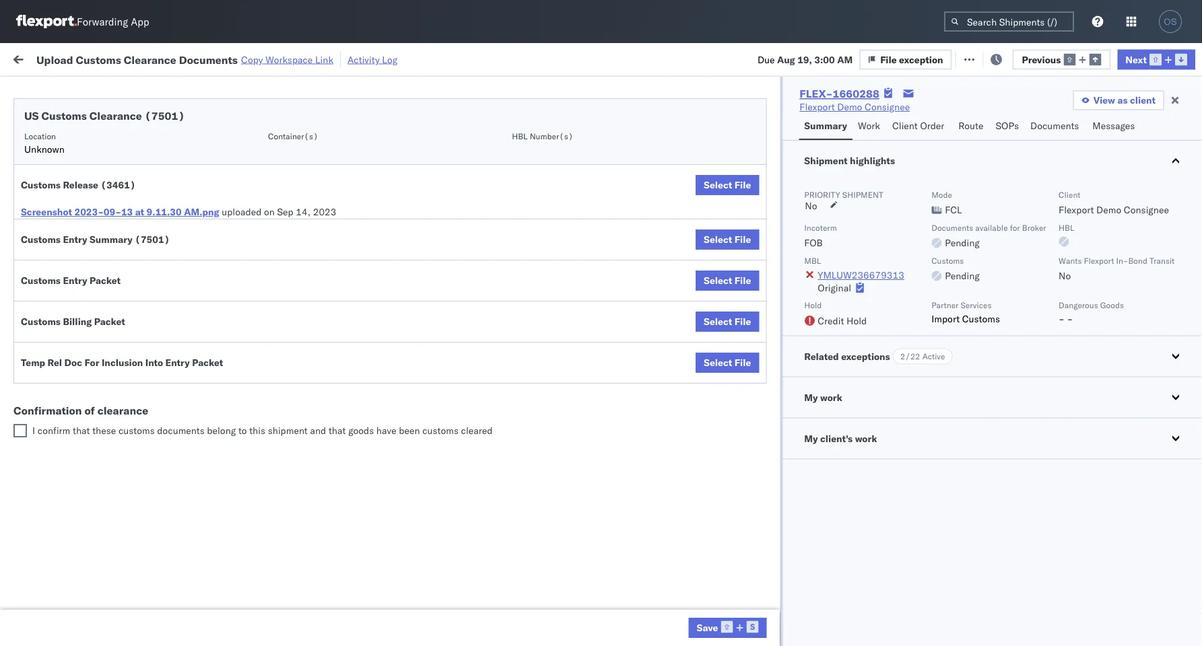 Task type: locate. For each thing, give the bounding box(es) containing it.
bosch ocean test
[[500, 135, 577, 147], [500, 165, 577, 176], [587, 165, 664, 176], [500, 254, 577, 265], [587, 254, 664, 265], [500, 283, 577, 295], [587, 283, 664, 295], [500, 342, 577, 354], [587, 342, 664, 354], [500, 372, 577, 384], [587, 372, 664, 384]]

0 horizontal spatial demo
[[837, 101, 862, 113]]

2130384 right lagerfeld at the bottom of the page
[[773, 609, 814, 621]]

am up 2:00 am est, nov 9, 2022
[[240, 254, 255, 265]]

demo inside client flexport demo consignee incoterm fob
[[1097, 204, 1122, 216]]

hold right credit
[[847, 315, 867, 327]]

ceau7522281, up priority shipment
[[830, 164, 899, 176]]

1846748 for third schedule pickup from los angeles, ca button from the bottom of the page
[[773, 254, 814, 265]]

select file for customs entry summary (7501)
[[704, 234, 751, 246]]

1 vertical spatial 2130384
[[773, 609, 814, 621]]

import inside partner services import customs
[[932, 313, 960, 325]]

3 schedule pickup from los angeles, ca link from the top
[[31, 246, 191, 272]]

2 ceau7522281, from the top
[[830, 164, 899, 176]]

priority shipment
[[804, 190, 883, 200]]

packet for customs entry packet
[[90, 275, 121, 287]]

packet
[[90, 275, 121, 287], [94, 316, 125, 328], [192, 357, 223, 369]]

1 vertical spatial abcdefg78456546
[[917, 342, 1008, 354]]

my up filtered
[[13, 49, 35, 67]]

confirm up the confirmation
[[31, 365, 65, 377]]

8 schedule from the top
[[31, 424, 71, 436]]

1 1846748 from the top
[[773, 135, 814, 147]]

pickup inside schedule pickup from rotterdam, netherlands
[[73, 602, 102, 614]]

1 horizontal spatial work
[[820, 392, 842, 403]]

confirm pickup from los angeles, ca
[[31, 365, 176, 390]]

2023
[[313, 206, 336, 218], [314, 431, 338, 443], [314, 609, 337, 621]]

pickup inside confirm pickup from los angeles, ca
[[68, 365, 97, 377]]

0 horizontal spatial at
[[135, 206, 144, 218]]

4 schedule pickup from los angeles, ca from the top
[[31, 305, 182, 331]]

flexport demo consignee
[[800, 101, 910, 113]]

summary inside button
[[804, 120, 847, 132]]

incoterm
[[804, 223, 837, 233]]

2 confirm from the top
[[31, 401, 65, 413]]

2:59 left sep
[[217, 194, 237, 206]]

0 vertical spatial confirm
[[31, 365, 65, 377]]

los up (3461)
[[127, 157, 142, 169]]

packet up 7:00
[[192, 357, 223, 369]]

pending for documents available for broker
[[945, 237, 980, 249]]

my inside button
[[804, 392, 818, 403]]

0 vertical spatial schedule delivery appointment
[[31, 134, 166, 146]]

0 horizontal spatial file exception
[[880, 53, 943, 65]]

schedule down screenshot
[[31, 223, 71, 235]]

2:59
[[217, 135, 237, 147], [217, 165, 237, 176], [217, 194, 237, 206], [217, 224, 237, 236], [217, 254, 237, 265], [217, 342, 237, 354], [217, 431, 237, 443]]

numbers inside the mbl/mawb numbers button
[[966, 110, 1000, 120]]

uetu5238478
[[902, 313, 967, 324], [902, 342, 967, 354], [902, 372, 967, 384], [902, 401, 967, 413]]

ca down unknown
[[31, 171, 44, 183]]

2 vertical spatial my
[[804, 433, 818, 445]]

pickup down of
[[73, 424, 102, 436]]

from for confirm pickup from los angeles, ca link at the left
[[99, 365, 119, 377]]

customs entry packet
[[21, 275, 121, 287]]

1 horizontal spatial summary
[[804, 120, 847, 132]]

2 abcdefg78456546 from the top
[[917, 342, 1008, 354]]

customs entry summary (7501)
[[21, 234, 170, 246]]

1 vertical spatial jan
[[279, 609, 294, 621]]

schedule delivery appointment for first schedule delivery appointment button from the bottom
[[31, 342, 166, 354]]

due
[[758, 53, 775, 65]]

clearance for upload customs clearance documents copy workspace link
[[124, 53, 176, 66]]

active
[[923, 352, 945, 362]]

numbers inside container numbers
[[830, 116, 863, 126]]

1 vertical spatial upload
[[31, 276, 62, 288]]

customs up the customs billing packet
[[21, 275, 61, 287]]

2:59 up uploaded
[[217, 165, 237, 176]]

5 schedule from the top
[[31, 246, 71, 258]]

3 flex-2130387 from the top
[[744, 550, 814, 562]]

4 ocean fcl from the top
[[412, 342, 459, 354]]

1 ceau7522281, hlxu6269489, hlxu8034992 from the top
[[830, 135, 1039, 146]]

2 customs from the left
[[422, 425, 459, 437]]

los left into
[[122, 365, 137, 377]]

2 vertical spatial entry
[[165, 357, 190, 369]]

1 horizontal spatial work
[[858, 120, 880, 132]]

am up 7:00 pm est, dec 23, 2022
[[240, 342, 255, 354]]

this
[[249, 425, 265, 437]]

5 2:59 am edt, nov 5, 2022 from the top
[[217, 254, 335, 265]]

1 vertical spatial flex-2130387
[[744, 491, 814, 502]]

pickup for fourth schedule pickup from los angeles, ca button from the bottom
[[73, 187, 102, 199]]

0 vertical spatial pending
[[945, 237, 980, 249]]

0 vertical spatial (7501)
[[145, 109, 185, 123]]

file for customs release (3461)
[[735, 179, 751, 191]]

0 vertical spatial upload
[[36, 53, 73, 66]]

my work inside my work button
[[804, 392, 842, 403]]

view as client
[[1094, 94, 1156, 106]]

1846748 up shipment
[[773, 135, 814, 147]]

0 horizontal spatial customs
[[119, 425, 155, 437]]

1 horizontal spatial file exception
[[973, 52, 1036, 64]]

2 vertical spatial schedule delivery appointment link
[[31, 341, 166, 355]]

4 select from the top
[[704, 316, 732, 328]]

select file
[[704, 179, 751, 191], [704, 234, 751, 246], [704, 275, 751, 287], [704, 316, 751, 328], [704, 357, 751, 369]]

0 horizontal spatial hold
[[804, 300, 822, 311]]

schedule pickup from los angeles, ca link for fifth schedule pickup from los angeles, ca button from the top of the page
[[31, 423, 191, 450]]

los
[[127, 157, 142, 169], [127, 187, 142, 199], [127, 246, 142, 258], [127, 305, 142, 317], [122, 365, 137, 377], [127, 424, 142, 436]]

delivery for 1st schedule delivery appointment button
[[73, 134, 108, 146]]

upload up the customs billing packet
[[31, 276, 62, 288]]

- for dangerous goods - -
[[1067, 313, 1073, 325]]

file for customs billing packet
[[735, 316, 751, 328]]

ca for schedule pickup from los angeles, ca link corresponding to third schedule pickup from los angeles, ca button from the bottom of the page
[[31, 260, 44, 271]]

lhuu7894563, up msdu7304509
[[830, 401, 899, 413]]

angeles, for fourth schedule pickup from los angeles, ca button from the bottom's schedule pickup from los angeles, ca link
[[145, 187, 182, 199]]

documents inside upload customs clearance documents
[[31, 289, 80, 301]]

dec for 14,
[[280, 342, 298, 354]]

hbl
[[512, 131, 528, 141], [1059, 223, 1075, 233]]

est, left 9,
[[257, 283, 278, 295]]

abcdefg78456546 down active at the bottom right
[[917, 372, 1008, 384]]

3 ceau7522281, from the top
[[830, 194, 899, 206]]

from inside schedule pickup from rotterdam, netherlands
[[105, 602, 125, 614]]

4 select file from the top
[[704, 316, 751, 328]]

ceau7522281, up ymluw236679313 button
[[830, 253, 899, 265]]

1846748 down the fob
[[773, 254, 814, 265]]

schedule for fourth schedule pickup from los angeles, ca button from the bottom
[[31, 187, 71, 199]]

us customs clearance (7501)
[[24, 109, 185, 123]]

entry
[[63, 234, 87, 246], [63, 275, 87, 287], [165, 357, 190, 369]]

0 vertical spatial shipment
[[842, 190, 883, 200]]

file
[[973, 52, 989, 64], [880, 53, 897, 65], [735, 179, 751, 191], [735, 234, 751, 246], [735, 275, 751, 287], [735, 316, 751, 328], [735, 357, 751, 369]]

account
[[657, 609, 692, 621]]

work up client's
[[820, 392, 842, 403]]

(7501)
[[145, 109, 185, 123], [135, 234, 170, 246]]

0 horizontal spatial work
[[39, 49, 73, 67]]

client order button
[[887, 114, 953, 140]]

flexport up wants
[[1059, 204, 1094, 216]]

schedule delivery appointment button down the 2023- on the top
[[31, 223, 166, 237]]

work inside button
[[855, 433, 877, 445]]

actions
[[1162, 110, 1190, 120]]

ceau7522281, up highlights
[[830, 135, 899, 146]]

consignee inside flexport demo consignee 'link'
[[865, 101, 910, 113]]

5 select from the top
[[704, 357, 732, 369]]

4 2:59 am edt, nov 5, 2022 from the top
[[217, 224, 335, 236]]

5 hlxu6269489, from the top
[[901, 253, 970, 265]]

consignee up bond
[[1124, 204, 1169, 216]]

ca up customs entry packet
[[31, 260, 44, 271]]

2 schedule pickup from los angeles, ca link from the top
[[31, 186, 191, 213]]

1 ocean fcl from the top
[[412, 165, 459, 176]]

0 vertical spatial client
[[892, 120, 918, 132]]

on right 205
[[329, 52, 340, 64]]

0 vertical spatial on
[[329, 52, 340, 64]]

6 2:59 from the top
[[217, 342, 237, 354]]

1 vertical spatial client
[[1059, 190, 1081, 200]]

5 hlxu8034992 from the top
[[973, 253, 1039, 265]]

0 vertical spatial work
[[39, 49, 73, 67]]

1 horizontal spatial client
[[1059, 190, 1081, 200]]

as
[[1118, 94, 1128, 106]]

confirmation of clearance
[[13, 404, 148, 418]]

3 ocean fcl from the top
[[412, 283, 459, 295]]

0 horizontal spatial shipment
[[268, 425, 308, 437]]

customs down forwarding
[[76, 53, 121, 66]]

dangerous
[[1059, 300, 1098, 311]]

summary down 09-
[[90, 234, 133, 246]]

priority
[[804, 190, 840, 200]]

2130387 down the 1893174
[[773, 461, 814, 473]]

0 vertical spatial appointment
[[110, 134, 166, 146]]

schedule pickup from los angeles, ca for third schedule pickup from los angeles, ca button from the bottom of the page
[[31, 246, 182, 271]]

confirm inside confirm pickup from los angeles, ca
[[31, 365, 65, 377]]

1 vertical spatial import
[[932, 313, 960, 325]]

flex-1662119
[[744, 520, 814, 532]]

flex-1846748 down the fob
[[744, 254, 814, 265]]

1 horizontal spatial hold
[[847, 315, 867, 327]]

1 horizontal spatial numbers
[[966, 110, 1000, 120]]

schedule down customs entry packet
[[31, 305, 71, 317]]

3 test123456 from the top
[[917, 224, 974, 236]]

4 schedule pickup from los angeles, ca link from the top
[[31, 305, 191, 332]]

1846748
[[773, 135, 814, 147], [773, 165, 814, 176], [773, 194, 814, 206], [773, 224, 814, 236], [773, 254, 814, 265], [773, 283, 814, 295]]

pending down the documents available for broker
[[945, 237, 980, 249]]

ocean fcl for first schedule pickup from los angeles, ca button from the top of the page
[[412, 165, 459, 176]]

nov for first schedule pickup from los angeles, ca button from the top of the page
[[281, 165, 298, 176]]

pickup up the 2023- on the top
[[73, 187, 102, 199]]

ceau7522281,
[[830, 135, 899, 146], [830, 164, 899, 176], [830, 194, 899, 206], [830, 224, 899, 235], [830, 253, 899, 265], [830, 283, 899, 295]]

3 2:59 am edt, nov 5, 2022 from the top
[[217, 194, 335, 206]]

1 pending from the top
[[945, 237, 980, 249]]

angeles, for schedule pickup from los angeles, ca link corresponding to third schedule pickup from los angeles, ca button from the bottom of the page
[[145, 246, 182, 258]]

angeles, inside confirm pickup from los angeles, ca
[[139, 365, 176, 377]]

1 vertical spatial flexport
[[1059, 204, 1094, 216]]

2 lhuu7894563, from the top
[[830, 342, 899, 354]]

work down flexport demo consignee 'link'
[[858, 120, 880, 132]]

flex-2130387
[[744, 461, 814, 473], [744, 491, 814, 502], [744, 550, 814, 562]]

3:00
[[815, 53, 835, 65]]

1 vertical spatial shipment
[[268, 425, 308, 437]]

0 horizontal spatial -
[[695, 609, 700, 621]]

0 horizontal spatial hbl
[[512, 131, 528, 141]]

1 2:59 am edt, nov 5, 2022 from the top
[[217, 135, 335, 147]]

1 vertical spatial confirm
[[31, 401, 65, 413]]

4 ceau7522281, hlxu6269489, hlxu8034992 from the top
[[830, 224, 1039, 235]]

1846748 up priority
[[773, 165, 814, 176]]

file exception
[[973, 52, 1036, 64], [880, 53, 943, 65]]

schedule delivery appointment link down us customs clearance (7501)
[[31, 134, 166, 147]]

1846748 up the fob
[[773, 224, 814, 236]]

1 horizontal spatial no
[[1059, 270, 1071, 282]]

1 flex-1846748 from the top
[[744, 135, 814, 147]]

ceau7522281, hlxu6269489, hlxu8034992
[[830, 135, 1039, 146], [830, 164, 1039, 176], [830, 194, 1039, 206], [830, 224, 1039, 235], [830, 253, 1039, 265], [830, 283, 1039, 295]]

customs down by:
[[41, 109, 87, 123]]

import
[[113, 52, 144, 64], [932, 313, 960, 325]]

flexport. image
[[16, 15, 77, 28]]

schedule delivery appointment down the 2023- on the top
[[31, 223, 166, 235]]

clearance down import work button
[[89, 109, 142, 123]]

schedule for fifth schedule pickup from los angeles, ca button from the top of the page
[[31, 424, 71, 436]]

1 lhuu7894563, uetu5238478 from the top
[[830, 313, 967, 324]]

0 vertical spatial no
[[805, 200, 817, 212]]

schedule for third schedule pickup from los angeles, ca button from the bottom of the page
[[31, 246, 71, 258]]

ca up temp
[[31, 319, 44, 331]]

4 test123456 from the top
[[917, 254, 974, 265]]

flex-1889466 for schedule pickup from los angeles, ca
[[744, 313, 814, 325]]

schedule for second schedule delivery appointment button
[[31, 223, 71, 235]]

customs up screenshot
[[21, 179, 61, 191]]

3 lhuu7894563, uetu5238478 from the top
[[830, 372, 967, 384]]

appointment down 13
[[110, 223, 166, 235]]

None checkbox
[[13, 424, 27, 438]]

est, for 13,
[[257, 431, 278, 443]]

no down wants
[[1059, 270, 1071, 282]]

select file for customs entry packet
[[704, 275, 751, 287]]

3 ca from the top
[[31, 260, 44, 271]]

sops button
[[990, 114, 1025, 140]]

3 flex-1889466 from the top
[[744, 372, 814, 384]]

on
[[329, 52, 340, 64], [264, 206, 275, 218]]

2 vertical spatial appointment
[[110, 342, 166, 354]]

7 schedule from the top
[[31, 342, 71, 354]]

1 2:59 from the top
[[217, 135, 237, 147]]

0 horizontal spatial summary
[[90, 234, 133, 246]]

ocean fcl for confirm pickup from los angeles, ca button
[[412, 372, 459, 384]]

4 schedule from the top
[[31, 223, 71, 235]]

file exception up the mbl/mawb at the top
[[880, 53, 943, 65]]

est, right to
[[257, 431, 278, 443]]

clearance
[[124, 53, 176, 66], [89, 109, 142, 123], [104, 276, 148, 288]]

3 schedule pickup from los angeles, ca from the top
[[31, 246, 182, 271]]

schedule for first schedule delivery appointment button from the bottom
[[31, 342, 71, 354]]

shipment left and
[[268, 425, 308, 437]]

select file button for customs release (3461)
[[696, 175, 759, 195]]

hbl for hbl number(s)
[[512, 131, 528, 141]]

2:00 am est, nov 9, 2022
[[217, 283, 334, 295]]

client inside button
[[892, 120, 918, 132]]

edt, for third schedule pickup from los angeles, ca button from the bottom of the page
[[257, 254, 278, 265]]

1889466
[[773, 313, 814, 325], [773, 342, 814, 354], [773, 372, 814, 384], [773, 402, 814, 414]]

fcl for third schedule pickup from los angeles, ca button from the bottom of the page
[[442, 254, 459, 265]]

1 vertical spatial clearance
[[89, 109, 142, 123]]

5 test123456 from the top
[[917, 283, 974, 295]]

est, for 9,
[[257, 283, 278, 295]]

2 flex-1889466 from the top
[[744, 342, 814, 354]]

0 horizontal spatial exception
[[899, 53, 943, 65]]

4 ca from the top
[[31, 319, 44, 331]]

pm for 8:30
[[240, 609, 254, 621]]

2 vertical spatial 2023
[[314, 609, 337, 621]]

9 schedule from the top
[[31, 602, 71, 614]]

consignee up work "button"
[[865, 101, 910, 113]]

1 horizontal spatial import
[[932, 313, 960, 325]]

customs inside upload customs clearance documents
[[64, 276, 102, 288]]

2130387 down 1662119
[[773, 550, 814, 562]]

schedule pickup from los angeles, ca for fifth schedule pickup from los angeles, ca button from the top of the page
[[31, 424, 182, 449]]

1 schedule delivery appointment from the top
[[31, 134, 166, 146]]

ceau7522281, for fourth schedule pickup from los angeles, ca button from the bottom
[[830, 194, 899, 206]]

1 horizontal spatial consignee
[[1124, 204, 1169, 216]]

client up wants
[[1059, 190, 1081, 200]]

4 ceau7522281, from the top
[[830, 224, 899, 235]]

1 pm from the top
[[240, 372, 254, 384]]

1 vertical spatial entry
[[63, 275, 87, 287]]

los for fourth schedule pickup from los angeles, ca button from the bottom
[[127, 187, 142, 199]]

2:59 up 7:00
[[217, 342, 237, 354]]

schedule up the rel
[[31, 342, 71, 354]]

pending up services
[[945, 270, 980, 282]]

client left order
[[892, 120, 918, 132]]

pickup up release
[[73, 157, 102, 169]]

1889466 for confirm pickup from los angeles, ca
[[773, 372, 814, 384]]

flex-2130384
[[744, 580, 814, 591], [744, 609, 814, 621]]

shipment down highlights
[[842, 190, 883, 200]]

flex-2130387 down flex-1893174 on the right of the page
[[744, 461, 814, 473]]

customs up billing
[[64, 276, 102, 288]]

confirm for confirm pickup from los angeles, ca
[[31, 365, 65, 377]]

flexport up summary button
[[800, 101, 835, 113]]

0 vertical spatial flexport
[[800, 101, 835, 113]]

pickup
[[73, 157, 102, 169], [73, 187, 102, 199], [73, 246, 102, 258], [73, 305, 102, 317], [68, 365, 97, 377], [73, 424, 102, 436], [73, 602, 102, 614]]

1 horizontal spatial that
[[329, 425, 346, 437]]

upload for upload customs clearance documents
[[31, 276, 62, 288]]

2 vertical spatial work
[[855, 433, 877, 445]]

select file for customs billing packet
[[704, 316, 751, 328]]

2 schedule delivery appointment link from the top
[[31, 223, 166, 236]]

3 schedule delivery appointment from the top
[[31, 342, 166, 354]]

5,
[[301, 135, 309, 147], [301, 165, 309, 176], [301, 194, 309, 206], [301, 224, 309, 236], [301, 254, 309, 265]]

that down confirmation of clearance
[[73, 425, 90, 437]]

- for integration test account - karl lagerfeld
[[695, 609, 700, 621]]

from for fourth schedule pickup from los angeles, ca button from the bottom's schedule pickup from los angeles, ca link
[[105, 187, 125, 199]]

0 horizontal spatial on
[[264, 206, 275, 218]]

0 vertical spatial demo
[[837, 101, 862, 113]]

packet down 'customs entry summary (7501)'
[[90, 275, 121, 287]]

message (0)
[[181, 52, 236, 64]]

0 vertical spatial my work
[[13, 49, 73, 67]]

file exception down search shipments (/) text box
[[973, 52, 1036, 64]]

exception
[[992, 52, 1036, 64], [899, 53, 943, 65]]

0 vertical spatial flex-2130384
[[744, 580, 814, 591]]

ca inside confirm pickup from los angeles, ca
[[31, 378, 44, 390]]

(7501) down 9.11.30
[[135, 234, 170, 246]]

14, right sep
[[296, 206, 311, 218]]

appointment up inclusion
[[110, 342, 166, 354]]

0 vertical spatial entry
[[63, 234, 87, 246]]

1 vertical spatial work
[[858, 120, 880, 132]]

1 vertical spatial schedule delivery appointment
[[31, 223, 166, 235]]

flex-1893174
[[744, 431, 814, 443]]

1 vertical spatial at
[[135, 206, 144, 218]]

3 resize handle column header from the left
[[389, 104, 405, 647]]

0 vertical spatial 2130384
[[773, 580, 814, 591]]

from inside confirm pickup from los angeles, ca
[[99, 365, 119, 377]]

from for fourth schedule pickup from los angeles, ca button schedule pickup from los angeles, ca link
[[105, 305, 125, 317]]

19,
[[798, 53, 812, 65]]

at left risk
[[267, 52, 276, 64]]

30,
[[297, 609, 311, 621]]

am.png
[[184, 206, 219, 218]]

schedule for 1st schedule delivery appointment button
[[31, 134, 71, 146]]

work inside button
[[820, 392, 842, 403]]

0 vertical spatial pm
[[240, 372, 254, 384]]

1 horizontal spatial hbl
[[1059, 223, 1075, 233]]

schedule down the confirmation
[[31, 424, 71, 436]]

appointment down us customs clearance (7501)
[[110, 134, 166, 146]]

from for schedule pickup from rotterdam, netherlands link
[[105, 602, 125, 614]]

13
[[121, 206, 133, 218]]

hbl left number(s)
[[512, 131, 528, 141]]

flexport inside the wants flexport in-bond transit no
[[1084, 256, 1114, 266]]

2:59 am edt, nov 5, 2022 for first schedule pickup from los angeles, ca button from the top of the page
[[217, 165, 335, 176]]

2 pending from the top
[[945, 270, 980, 282]]

1 vertical spatial on
[[264, 206, 275, 218]]

5 schedule pickup from los angeles, ca button from the top
[[31, 423, 191, 452]]

3 abcdefg78456546 from the top
[[917, 372, 1008, 384]]

6 ceau7522281, from the top
[[830, 283, 899, 295]]

select file button for customs entry summary (7501)
[[696, 230, 759, 250]]

1 hlxu6269489, from the top
[[901, 135, 970, 146]]

pm for 7:00
[[240, 372, 254, 384]]

flex-2130384 up lagerfeld at the bottom of the page
[[744, 580, 814, 591]]

0 horizontal spatial work
[[146, 52, 170, 64]]

schedule for fourth schedule pickup from los angeles, ca button
[[31, 305, 71, 317]]

client inside client flexport demo consignee incoterm fob
[[1059, 190, 1081, 200]]

2:59 am edt, nov 5, 2022
[[217, 135, 335, 147], [217, 165, 335, 176], [217, 194, 335, 206], [217, 224, 335, 236], [217, 254, 335, 265]]

delivery inside button
[[68, 401, 102, 413]]

(7501) for customs entry summary (7501)
[[135, 234, 170, 246]]

2 5, from the top
[[301, 165, 309, 176]]

2 schedule delivery appointment button from the top
[[31, 223, 166, 237]]

numbers for mbl/mawb numbers
[[966, 110, 1000, 120]]

view
[[1094, 94, 1115, 106]]

7 resize handle column header from the left
[[807, 104, 823, 647]]

no inside the wants flexport in-bond transit no
[[1059, 270, 1071, 282]]

angeles, for confirm pickup from los angeles, ca link at the left
[[139, 365, 176, 377]]

1 schedule pickup from los angeles, ca link from the top
[[31, 157, 191, 184]]

2 ca from the top
[[31, 200, 44, 212]]

2 resize handle column header from the left
[[342, 104, 358, 647]]

into
[[145, 357, 163, 369]]

14,
[[296, 206, 311, 218], [300, 342, 315, 354]]

confirm delivery button
[[31, 400, 102, 415]]

los down 13
[[127, 246, 142, 258]]

workitem button
[[8, 107, 195, 121]]

schedule delivery appointment button up 'for'
[[31, 341, 166, 356]]

1 select from the top
[[704, 179, 732, 191]]

schedule for first schedule pickup from los angeles, ca button from the top of the page
[[31, 157, 71, 169]]

ocean fcl for fifth schedule pickup from los angeles, ca button from the top of the page
[[412, 431, 459, 443]]

bosch
[[500, 135, 526, 147], [500, 165, 526, 176], [587, 165, 614, 176], [500, 254, 526, 265], [587, 254, 614, 265], [500, 283, 526, 295], [587, 283, 614, 295], [500, 342, 526, 354], [587, 342, 614, 354], [500, 372, 526, 384], [587, 372, 614, 384]]

confirm up confirm
[[31, 401, 65, 413]]

1846748 down mbl
[[773, 283, 814, 295]]

1889466 for schedule pickup from los angeles, ca
[[773, 313, 814, 325]]

numbers for container numbers
[[830, 116, 863, 126]]

3 schedule delivery appointment link from the top
[[31, 341, 166, 355]]

my for my work button
[[804, 392, 818, 403]]

0 vertical spatial dec
[[280, 342, 298, 354]]

my work up filtered by: at the left top of the page
[[13, 49, 73, 67]]

2 vertical spatial schedule delivery appointment
[[31, 342, 166, 354]]

2 2:59 am edt, nov 5, 2022 from the top
[[217, 165, 335, 176]]

schedule pickup from los angeles, ca
[[31, 157, 182, 183], [31, 187, 182, 212], [31, 246, 182, 271], [31, 305, 182, 331], [31, 424, 182, 449]]

2022
[[312, 135, 335, 147], [312, 165, 335, 176], [312, 194, 335, 206], [312, 224, 335, 236], [312, 254, 335, 265], [311, 283, 334, 295], [317, 342, 340, 354], [316, 372, 340, 384]]

2 flex-1846748 from the top
[[744, 165, 814, 176]]

0 horizontal spatial my work
[[13, 49, 73, 67]]

clearance inside upload customs clearance documents
[[104, 276, 148, 288]]

2 schedule from the top
[[31, 157, 71, 169]]

edt,
[[257, 135, 278, 147], [257, 165, 278, 176], [257, 194, 278, 206], [257, 224, 278, 236], [257, 254, 278, 265]]

0 vertical spatial consignee
[[865, 101, 910, 113]]

entry for summary
[[63, 234, 87, 246]]

documents down mode
[[932, 223, 973, 233]]

workspace
[[266, 54, 313, 65]]

0 vertical spatial work
[[146, 52, 170, 64]]

packet right billing
[[94, 316, 125, 328]]

work down "app"
[[146, 52, 170, 64]]

2 select file from the top
[[704, 234, 751, 246]]

am right 3:00
[[837, 53, 853, 65]]

2 test123456 from the top
[[917, 194, 974, 206]]

2 vertical spatial 2130387
[[773, 550, 814, 562]]

pickup for third schedule pickup from los angeles, ca button from the bottom of the page
[[73, 246, 102, 258]]

0 vertical spatial clearance
[[124, 53, 176, 66]]

file exception button
[[952, 48, 1044, 68], [952, 48, 1044, 68], [860, 49, 952, 70], [860, 49, 952, 70]]

schedule pickup from los angeles, ca link for first schedule pickup from los angeles, ca button from the top of the page
[[31, 157, 191, 184]]

205
[[309, 52, 327, 64]]

2023 right sep
[[313, 206, 336, 218]]

5 schedule pickup from los angeles, ca link from the top
[[31, 423, 191, 450]]

los for third schedule pickup from los angeles, ca button from the bottom of the page
[[127, 246, 142, 258]]

test123456 for third schedule pickup from los angeles, ca button from the bottom of the page
[[917, 254, 974, 265]]

0 horizontal spatial numbers
[[830, 116, 863, 126]]

2 schedule pickup from los angeles, ca from the top
[[31, 187, 182, 212]]

5 edt, from the top
[[257, 254, 278, 265]]

1 vertical spatial work
[[820, 392, 842, 403]]

location
[[24, 131, 56, 141]]

shipment highlights button
[[783, 141, 1202, 181]]

0 vertical spatial schedule delivery appointment button
[[31, 134, 166, 149]]

1 horizontal spatial my work
[[804, 392, 842, 403]]

link
[[315, 54, 333, 65]]

0 vertical spatial abcdefg78456546
[[917, 313, 1008, 325]]

resize handle column header
[[193, 104, 209, 647], [342, 104, 358, 647], [389, 104, 405, 647], [477, 104, 493, 647], [564, 104, 581, 647], [699, 104, 715, 647], [807, 104, 823, 647], [894, 104, 911, 647], [1063, 104, 1079, 647], [1150, 104, 1167, 647], [1178, 104, 1194, 647]]

5 ca from the top
[[31, 378, 44, 390]]

1 vertical spatial flex-2130384
[[744, 609, 814, 621]]

my down related
[[804, 392, 818, 403]]

file for customs entry summary (7501)
[[735, 234, 751, 246]]

1 vertical spatial my work
[[804, 392, 842, 403]]

flexport inside client flexport demo consignee incoterm fob
[[1059, 204, 1094, 216]]

Search Shipments (/) text field
[[944, 11, 1074, 32]]

0 vertical spatial import
[[113, 52, 144, 64]]

1 vertical spatial pm
[[240, 609, 254, 621]]

schedule inside schedule pickup from rotterdam, netherlands
[[31, 602, 71, 614]]

partner
[[932, 300, 959, 311]]

09-
[[104, 206, 121, 218]]

1 horizontal spatial customs
[[422, 425, 459, 437]]

lhuu7894563, for confirm pickup from los angeles, ca
[[830, 372, 899, 384]]

upload customs clearance documents link
[[31, 275, 191, 302]]

documents down customs entry packet
[[31, 289, 80, 301]]

inclusion
[[102, 357, 143, 369]]

that
[[73, 425, 90, 437], [329, 425, 346, 437]]

flex-1846748 button
[[722, 132, 816, 151], [722, 132, 816, 151], [722, 161, 816, 180], [722, 161, 816, 180], [722, 191, 816, 210], [722, 191, 816, 210], [722, 221, 816, 239], [722, 221, 816, 239], [722, 250, 816, 269], [722, 250, 816, 269], [722, 280, 816, 299], [722, 280, 816, 299]]

1 vertical spatial summary
[[90, 234, 133, 246]]

3 lhuu7894563, from the top
[[830, 372, 899, 384]]

abcdefg78456546
[[917, 313, 1008, 325], [917, 342, 1008, 354], [917, 372, 1008, 384]]

6 1846748 from the top
[[773, 283, 814, 295]]

1 horizontal spatial at
[[267, 52, 276, 64]]

0 vertical spatial at
[[267, 52, 276, 64]]

ceau7522281, for upload customs clearance documents button
[[830, 283, 899, 295]]

shipment highlights
[[804, 155, 895, 167]]

flex-2130387 down flex-1662119
[[744, 550, 814, 562]]

0 vertical spatial 2130387
[[773, 461, 814, 473]]

pickup down 'customs entry summary (7501)'
[[73, 246, 102, 258]]

los inside confirm pickup from los angeles, ca
[[122, 365, 137, 377]]

customs inside partner services import customs
[[962, 313, 1000, 325]]

my inside button
[[804, 433, 818, 445]]

0 horizontal spatial that
[[73, 425, 90, 437]]

1 vertical spatial demo
[[1097, 204, 1122, 216]]

2130387 up 1662119
[[773, 491, 814, 502]]

5 5, from the top
[[301, 254, 309, 265]]

save
[[697, 622, 718, 634]]

2 1846748 from the top
[[773, 165, 814, 176]]

2130384 down 1662119
[[773, 580, 814, 591]]

1 select file button from the top
[[696, 175, 759, 195]]

4 lhuu7894563, uetu5238478 from the top
[[830, 401, 967, 413]]

upload inside upload customs clearance documents
[[31, 276, 62, 288]]

exception up the mbl/mawb at the top
[[899, 53, 943, 65]]

ceau7522281, down priority shipment
[[830, 224, 899, 235]]

0 vertical spatial flex-2130387
[[744, 461, 814, 473]]

1 vertical spatial 2023
[[314, 431, 338, 443]]

flex-1660288 link
[[800, 87, 880, 100]]

ocean
[[529, 135, 556, 147], [412, 165, 440, 176], [529, 165, 556, 176], [616, 165, 644, 176], [412, 254, 440, 265], [529, 254, 556, 265], [616, 254, 644, 265], [412, 283, 440, 295], [529, 283, 556, 295], [616, 283, 644, 295], [412, 342, 440, 354], [529, 342, 556, 354], [616, 342, 644, 354], [412, 372, 440, 384], [529, 372, 556, 384], [616, 372, 644, 384], [412, 431, 440, 443], [412, 609, 440, 621]]

lagerfeld
[[723, 609, 763, 621]]

on left sep
[[264, 206, 275, 218]]

1 vertical spatial consignee
[[1124, 204, 1169, 216]]

from for schedule pickup from los angeles, ca link corresponding to third schedule pickup from los angeles, ca button from the bottom of the page
[[105, 246, 125, 258]]

original
[[818, 282, 851, 294]]



Task type: vqa. For each thing, say whether or not it's contained in the screenshot.
the 'Logistics'
no



Task type: describe. For each thing, give the bounding box(es) containing it.
fcl for fifth schedule pickup from los angeles, ca button from the top of the page
[[442, 431, 459, 443]]

4 flex-1889466 from the top
[[744, 402, 814, 414]]

2 ceau7522281, hlxu6269489, hlxu8034992 from the top
[[830, 164, 1039, 176]]

select file for temp rel doc for inclusion into entry packet
[[704, 357, 751, 369]]

lhuu7894563, for schedule delivery appointment
[[830, 342, 899, 354]]

2 appointment from the top
[[110, 223, 166, 235]]

schedule for schedule pickup from rotterdam, netherlands button
[[31, 602, 71, 614]]

nov for fourth schedule pickup from los angeles, ca button from the bottom
[[281, 194, 298, 206]]

2 hlxu6269489, from the top
[[901, 164, 970, 176]]

0 vertical spatial my
[[13, 49, 35, 67]]

0 vertical spatial hold
[[804, 300, 822, 311]]

upload customs clearance documents
[[31, 276, 148, 301]]

upload customs clearance documents button
[[31, 275, 191, 303]]

3 hlxu6269489, from the top
[[901, 194, 970, 206]]

flexport for no
[[1084, 256, 1114, 266]]

us
[[24, 109, 39, 123]]

delivery for confirm delivery button on the left of page
[[68, 401, 102, 413]]

1 horizontal spatial exception
[[992, 52, 1036, 64]]

est, for 30,
[[257, 609, 277, 621]]

uetu5238478 for confirm pickup from los angeles, ca
[[902, 372, 967, 384]]

rel
[[48, 357, 62, 369]]

import work button
[[108, 43, 175, 73]]

gvcu5265864
[[830, 461, 896, 472]]

activity log
[[348, 54, 398, 65]]

i confirm that these customs documents belong to this shipment and that goods have been customs cleared
[[32, 425, 493, 437]]

los for fifth schedule pickup from los angeles, ca button from the top of the page
[[127, 424, 142, 436]]

confirm pickup from los angeles, ca link
[[31, 364, 191, 391]]

mode
[[932, 190, 952, 200]]

8 resize handle column header from the left
[[894, 104, 911, 647]]

ocean fcl for upload customs clearance documents button
[[412, 283, 459, 295]]

7:00 pm est, dec 23, 2022
[[217, 372, 340, 384]]

ca for fourth schedule pickup from los angeles, ca button from the bottom's schedule pickup from los angeles, ca link
[[31, 200, 44, 212]]

2 flex-2130387 from the top
[[744, 491, 814, 502]]

1 horizontal spatial -
[[1059, 313, 1065, 325]]

packet for customs billing packet
[[94, 316, 125, 328]]

schedule pickup from rotterdam, netherlands
[[31, 602, 175, 627]]

1 2130384 from the top
[[773, 580, 814, 591]]

schedule pickup from los angeles, ca for first schedule pickup from los angeles, ca button from the top of the page
[[31, 157, 182, 183]]

0 vertical spatial 2023
[[313, 206, 336, 218]]

3 appointment from the top
[[110, 342, 166, 354]]

2 vertical spatial packet
[[192, 357, 223, 369]]

pickup for fifth schedule pickup from los angeles, ca button from the top of the page
[[73, 424, 102, 436]]

customs left billing
[[21, 316, 61, 328]]

angeles, for fourth schedule pickup from los angeles, ca button schedule pickup from los angeles, ca link
[[145, 305, 182, 317]]

fcl for confirm pickup from los angeles, ca button
[[442, 372, 459, 384]]

4 1889466 from the top
[[773, 402, 814, 414]]

1 5, from the top
[[301, 135, 309, 147]]

location unknown
[[24, 131, 65, 155]]

1 flex-2130384 from the top
[[744, 580, 814, 591]]

sep
[[277, 206, 293, 218]]

related exceptions
[[804, 351, 890, 362]]

angeles, for first schedule pickup from los angeles, ca button from the top of the page's schedule pickup from los angeles, ca link
[[145, 157, 182, 169]]

filtered
[[13, 83, 46, 94]]

5 flex-1846748 from the top
[[744, 254, 814, 265]]

select file button for customs entry packet
[[696, 271, 759, 291]]

4 hlxu8034992 from the top
[[973, 224, 1039, 235]]

ceau7522281, for first schedule pickup from los angeles, ca button from the top of the page
[[830, 164, 899, 176]]

my client's work
[[804, 433, 877, 445]]

9.11.30
[[147, 206, 182, 218]]

delivery for second schedule delivery appointment button
[[73, 223, 108, 235]]

confirm pickup from los angeles, ca button
[[31, 364, 191, 392]]

5 ceau7522281, hlxu6269489, hlxu8034992 from the top
[[830, 253, 1039, 265]]

clearance for upload customs clearance documents
[[104, 276, 148, 288]]

759
[[247, 52, 265, 64]]

uetu5238478 for schedule delivery appointment
[[902, 342, 967, 354]]

3 schedule pickup from los angeles, ca button from the top
[[31, 246, 191, 274]]

schedule delivery appointment link for second schedule delivery appointment button
[[31, 223, 166, 236]]

2 2:59 from the top
[[217, 165, 237, 176]]

4 5, from the top
[[301, 224, 309, 236]]

9 resize handle column header from the left
[[1063, 104, 1079, 647]]

schedule pickup from rotterdam, netherlands button
[[31, 601, 191, 629]]

1 edt, from the top
[[257, 135, 278, 147]]

demo inside 'link'
[[837, 101, 862, 113]]

billing
[[63, 316, 92, 328]]

0 horizontal spatial no
[[805, 200, 817, 212]]

1 test123456 from the top
[[917, 135, 974, 147]]

am left sep
[[240, 194, 255, 206]]

flexport for fob
[[1059, 204, 1094, 216]]

route
[[959, 120, 984, 132]]

1 2130387 from the top
[[773, 461, 814, 473]]

1660288
[[833, 87, 880, 100]]

los for fourth schedule pickup from los angeles, ca button
[[127, 305, 142, 317]]

cleared
[[461, 425, 493, 437]]

file for customs entry packet
[[735, 275, 751, 287]]

release
[[63, 179, 98, 191]]

4 schedule pickup from los angeles, ca button from the top
[[31, 305, 191, 333]]

(0)
[[218, 52, 236, 64]]

import work
[[113, 52, 170, 64]]

0 vertical spatial 14,
[[296, 206, 311, 218]]

schedule pickup from los angeles, ca link for third schedule pickup from los angeles, ca button from the bottom of the page
[[31, 246, 191, 272]]

205 on track
[[309, 52, 364, 64]]

schedule pickup from los angeles, ca link for fourth schedule pickup from los angeles, ca button from the bottom
[[31, 186, 191, 213]]

my client's work button
[[783, 419, 1202, 459]]

exceptions
[[841, 351, 890, 362]]

container numbers button
[[823, 102, 897, 126]]

4 edt, from the top
[[257, 224, 278, 236]]

os button
[[1155, 6, 1186, 37]]

rotterdam,
[[127, 602, 175, 614]]

1 appointment from the top
[[110, 134, 166, 146]]

4 hlxu6269489, from the top
[[901, 224, 970, 235]]

uetu5238478 for schedule pickup from los angeles, ca
[[902, 313, 967, 324]]

credit
[[818, 315, 844, 327]]

lhuu7894563, for schedule pickup from los angeles, ca
[[830, 313, 899, 324]]

Search Work text field
[[750, 48, 897, 68]]

goods
[[1100, 300, 1124, 311]]

1893174
[[773, 431, 814, 443]]

1846748 for upload customs clearance documents button
[[773, 283, 814, 295]]

2:59 am edt, nov 5, 2022 for third schedule pickup from los angeles, ca button from the bottom of the page
[[217, 254, 335, 265]]

ocean fcl for first schedule delivery appointment button from the bottom
[[412, 342, 459, 354]]

3 ceau7522281, hlxu6269489, hlxu8034992 from the top
[[830, 194, 1039, 206]]

2 2130384 from the top
[[773, 609, 814, 621]]

jan for 13,
[[280, 431, 295, 443]]

11 resize handle column header from the left
[[1178, 104, 1194, 647]]

6 resize handle column header from the left
[[699, 104, 715, 647]]

fcl for first schedule pickup from los angeles, ca button from the top of the page
[[442, 165, 459, 176]]

schedule pickup from los angeles, ca for fourth schedule pickup from los angeles, ca button from the bottom
[[31, 187, 182, 212]]

lhuu7894563, uetu5238478 for schedule pickup from los angeles, ca
[[830, 313, 967, 324]]

pickup for fourth schedule pickup from los angeles, ca button
[[73, 305, 102, 317]]

schedule delivery appointment for 1st schedule delivery appointment button
[[31, 134, 166, 146]]

due aug 19, 3:00 am
[[758, 53, 853, 65]]

work button
[[853, 114, 887, 140]]

4 resize handle column header from the left
[[477, 104, 493, 647]]

select file button for temp rel doc for inclusion into entry packet
[[696, 353, 759, 373]]

track
[[342, 52, 364, 64]]

flexport inside 'link'
[[800, 101, 835, 113]]

import inside button
[[113, 52, 144, 64]]

ca for fifth schedule pickup from los angeles, ca button from the top of the page schedule pickup from los angeles, ca link
[[31, 437, 44, 449]]

customs down screenshot
[[21, 234, 61, 246]]

los for first schedule pickup from los angeles, ca button from the top of the page
[[127, 157, 142, 169]]

fob
[[804, 237, 823, 249]]

nov for upload customs clearance documents button
[[280, 283, 298, 295]]

screenshot 2023-09-13 at 9.11.30 am.png link
[[21, 205, 219, 219]]

highlights
[[850, 155, 895, 167]]

nov for third schedule pickup from los angeles, ca button from the bottom of the page
[[281, 254, 298, 265]]

am up uploaded
[[240, 165, 255, 176]]

documents right sops button
[[1031, 120, 1079, 132]]

container
[[830, 105, 866, 115]]

confirmation
[[13, 404, 82, 418]]

mbl/mawb numbers
[[917, 110, 1000, 120]]

1 horizontal spatial on
[[329, 52, 340, 64]]

select for customs entry summary (7501)
[[704, 234, 732, 246]]

save button
[[689, 618, 767, 639]]

1 resize handle column header from the left
[[193, 104, 209, 647]]

edt, for first schedule pickup from los angeles, ca button from the top of the page
[[257, 165, 278, 176]]

integration
[[587, 609, 634, 621]]

1 customs from the left
[[119, 425, 155, 437]]

select file button for customs billing packet
[[696, 312, 759, 332]]

schedule pickup from los angeles, ca for fourth schedule pickup from los angeles, ca button
[[31, 305, 182, 331]]

hbl for hbl
[[1059, 223, 1075, 233]]

select for temp rel doc for inclusion into entry packet
[[704, 357, 732, 369]]

4 lhuu7894563, from the top
[[830, 401, 899, 413]]

summary button
[[799, 114, 853, 140]]

2023 for 2:59 am est, jan 13, 2023
[[314, 431, 338, 443]]

4 2:59 from the top
[[217, 224, 237, 236]]

5 2:59 from the top
[[217, 254, 237, 265]]

activity log button
[[348, 51, 398, 68]]

am down uploaded
[[240, 224, 255, 236]]

select for customs release (3461)
[[704, 179, 732, 191]]

6 ceau7522281, hlxu6269489, hlxu8034992 from the top
[[830, 283, 1039, 295]]

message
[[181, 52, 218, 64]]

upload for upload customs clearance documents copy workspace link
[[36, 53, 73, 66]]

order
[[920, 120, 945, 132]]

4 1846748 from the top
[[773, 224, 814, 236]]

1846748 for fourth schedule pickup from los angeles, ca button from the bottom
[[773, 194, 814, 206]]

3 hlxu8034992 from the top
[[973, 194, 1039, 206]]

select for customs billing packet
[[704, 316, 732, 328]]

1 hlxu8034992 from the top
[[973, 135, 1039, 146]]

ceau7522281, for third schedule pickup from los angeles, ca button from the bottom of the page
[[830, 253, 899, 265]]

container(s)
[[268, 131, 318, 141]]

7:00
[[217, 372, 237, 384]]

partner services import customs
[[932, 300, 1000, 325]]

3 flex-1846748 from the top
[[744, 194, 814, 206]]

6 flex-1846748 from the top
[[744, 283, 814, 295]]

from for first schedule pickup from los angeles, ca button from the top of the page's schedule pickup from los angeles, ca link
[[105, 157, 125, 169]]

am left container(s)
[[240, 135, 255, 147]]

9,
[[300, 283, 309, 295]]

batch
[[1127, 52, 1154, 64]]

client
[[1130, 94, 1156, 106]]

los for confirm pickup from los angeles, ca button
[[122, 365, 137, 377]]

batch action
[[1127, 52, 1186, 64]]

2:00
[[217, 283, 237, 295]]

wants flexport in-bond transit no
[[1059, 256, 1175, 282]]

3 2130387 from the top
[[773, 550, 814, 562]]

fcl for schedule pickup from rotterdam, netherlands button
[[442, 609, 459, 621]]

ca for fourth schedule pickup from los angeles, ca button schedule pickup from los angeles, ca link
[[31, 319, 44, 331]]

5, for fourth schedule pickup from los angeles, ca button from the bottom's schedule pickup from los angeles, ca link
[[301, 194, 309, 206]]

4 uetu5238478 from the top
[[902, 401, 967, 413]]

clearance
[[98, 404, 148, 418]]

pending for customs
[[945, 270, 980, 282]]

5, for schedule pickup from los angeles, ca link corresponding to third schedule pickup from los angeles, ca button from the bottom of the page
[[301, 254, 309, 265]]

2 flex-2130384 from the top
[[744, 609, 814, 621]]

2:59 am est, dec 14, 2022
[[217, 342, 340, 354]]

1889466 for schedule delivery appointment
[[773, 342, 814, 354]]

2 that from the left
[[329, 425, 346, 437]]

1 schedule pickup from los angeles, ca button from the top
[[31, 157, 191, 185]]

os
[[1164, 17, 1177, 27]]

ca for first schedule pickup from los angeles, ca button from the top of the page's schedule pickup from los angeles, ca link
[[31, 171, 44, 183]]

mbl/mawb numbers button
[[911, 107, 1066, 121]]

1 that from the left
[[73, 425, 90, 437]]

consignee inside client flexport demo consignee incoterm fob
[[1124, 204, 1169, 216]]

work inside "button"
[[858, 120, 880, 132]]

client for order
[[892, 120, 918, 132]]

uploaded
[[222, 206, 262, 218]]

am right 2:00
[[240, 283, 255, 295]]

test123456 for upload customs clearance documents button
[[917, 283, 974, 295]]

1 vertical spatial 14,
[[300, 342, 315, 354]]

temp rel doc for inclusion into entry packet
[[21, 357, 223, 369]]

in-
[[1116, 256, 1128, 266]]

edt, for fourth schedule pickup from los angeles, ca button from the bottom
[[257, 194, 278, 206]]

confirm delivery link
[[31, 400, 102, 414]]

documents available for broker
[[932, 223, 1046, 233]]

7 2:59 from the top
[[217, 431, 237, 443]]

test123456 for fourth schedule pickup from los angeles, ca button from the bottom
[[917, 194, 974, 206]]

10 resize handle column header from the left
[[1150, 104, 1167, 647]]

from for fifth schedule pickup from los angeles, ca button from the top of the page schedule pickup from los angeles, ca link
[[105, 424, 125, 436]]

759 at risk
[[247, 52, 294, 64]]

workitem
[[15, 110, 50, 120]]

screenshot
[[21, 206, 72, 218]]

customs billing packet
[[21, 316, 125, 328]]

3 2:59 from the top
[[217, 194, 237, 206]]

(3461)
[[101, 179, 136, 191]]

customs release (3461)
[[21, 179, 136, 191]]

unknown
[[24, 143, 65, 155]]

2 2130387 from the top
[[773, 491, 814, 502]]

sops
[[996, 120, 1019, 132]]

am right belong
[[240, 431, 255, 443]]

6 hlxu6269489, from the top
[[901, 283, 970, 295]]

1 ceau7522281, from the top
[[830, 135, 899, 146]]

my work button
[[783, 378, 1202, 418]]

3 schedule delivery appointment button from the top
[[31, 341, 166, 356]]

2 schedule pickup from los angeles, ca button from the top
[[31, 186, 191, 215]]

6 hlxu8034992 from the top
[[973, 283, 1039, 295]]

maeu9408431
[[917, 461, 985, 473]]

schedule delivery appointment link for 1st schedule delivery appointment button
[[31, 134, 166, 147]]

available
[[975, 223, 1008, 233]]

5 resize handle column header from the left
[[564, 104, 581, 647]]

1 flex-2130387 from the top
[[744, 461, 814, 473]]

of
[[84, 404, 95, 418]]

1 schedule delivery appointment button from the top
[[31, 134, 166, 149]]

1 horizontal spatial shipment
[[842, 190, 883, 200]]

documents left copy at the top of the page
[[179, 53, 238, 66]]

flex-1889466 for confirm pickup from los angeles, ca
[[744, 372, 814, 384]]

schedule delivery appointment for second schedule delivery appointment button
[[31, 223, 166, 235]]

copy workspace link button
[[241, 54, 333, 65]]

confirm
[[38, 425, 70, 437]]

flex-1660288
[[800, 87, 880, 100]]

clearance for us customs clearance (7501)
[[89, 109, 142, 123]]

customs up partner at the top
[[932, 256, 964, 266]]

4 flex-1846748 from the top
[[744, 224, 814, 236]]

work inside button
[[146, 52, 170, 64]]

2023-
[[74, 206, 104, 218]]

1 abcdefg78456546 from the top
[[917, 313, 1008, 325]]

my for my client's work button
[[804, 433, 818, 445]]

8:30 pm est, jan 30, 2023
[[217, 609, 337, 621]]

wants
[[1059, 256, 1082, 266]]

number(s)
[[530, 131, 573, 141]]

2 hlxu8034992 from the top
[[973, 164, 1039, 176]]



